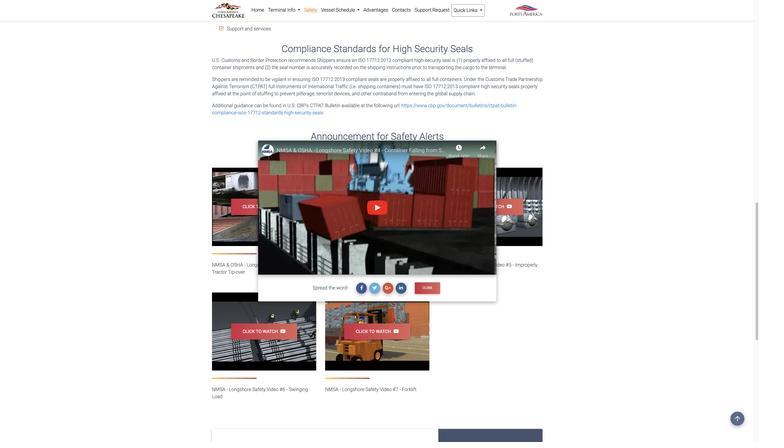 Task type: locate. For each thing, give the bounding box(es) containing it.
1 horizontal spatial in
[[288, 77, 291, 82]]

video for nmsa - longshore safety video #6 - swinging load
[[267, 387, 278, 392]]

1 vertical spatial at
[[227, 91, 231, 96]]

0 vertical spatial properly
[[464, 57, 480, 63]]

longshore inside nmsa - longshore safety video #6 - swinging load
[[229, 387, 251, 392]]

click to watch link for nmsa & osha - longshore safety video #3 - yard tractor tip-over
[[231, 199, 297, 215]]

the down terrorism
[[233, 91, 239, 96]]

2 are from the left
[[380, 77, 387, 82]]

https://www.cbp.gov/document/bulletins/ctpat-bulletin- compliance-isos-17712-standards-high-security-seals
[[212, 103, 517, 116]]

watch for nmsa - longshore safety video #7 - forklift
[[376, 329, 391, 334]]

2 & from the left
[[340, 262, 343, 268]]

working
[[338, 5, 355, 11]]

full down transporting
[[432, 77, 439, 82]]

click for nmsa & osha - longshore safety video #3 - yard tractor tip-over
[[243, 204, 255, 209]]

and down the (i.e.
[[352, 91, 360, 96]]

1 vertical spatial of
[[252, 91, 256, 96]]

compliant inside u.s. customs and border protection recommends shippers ensure an iso 17712:2013 compliant high-security seal is (1) properly affixed to all full (stuffed) container shipments and (2) the seal number is accurately recorded on the shipping instructions prior to transporting the cargo to the terminal.
[[393, 57, 413, 63]]

terminal.
[[489, 65, 507, 70]]

0 horizontal spatial compliant
[[346, 77, 367, 82]]

highest
[[394, 145, 414, 153]]

for left high
[[379, 43, 390, 54]]

1 horizontal spatial iso
[[358, 57, 365, 63]]

0 vertical spatial u.s.
[[212, 57, 220, 63]]

check square image
[[219, 26, 223, 31]]

safety inside nmsa - longshore safety video #5 - improperly slung cargo
[[479, 262, 492, 268]]

0 horizontal spatial customs
[[221, 57, 240, 63]]

1 vertical spatial u.s.
[[287, 103, 296, 108]]

0 vertical spatial customs
[[221, 57, 240, 63]]

security inside shippers are reminded to be vigilant in ensuring iso 17712:2013 compliant seals are properly affixed to all full containers.  under the customs trade partnership against terrorism (ctpat) full instruments of international traffic (i.e. shipping containers) must have iso 17712:2013 compliant high security seals properly affixed at the point of stuffing to prevent pilferage, terrorist devices, and other contraband from entering the global supply chain.
[[491, 84, 508, 89]]

osha inside the nmsa & osha - longshore safety video #3 - yard tractor tip-over
[[231, 262, 243, 268]]

support
[[415, 7, 431, 13], [227, 26, 244, 31]]

full left (stuffed)
[[508, 57, 514, 63]]

are
[[231, 77, 238, 82], [380, 77, 387, 82]]

2 check square image from the top
[[219, 16, 223, 20]]

1 horizontal spatial from
[[398, 91, 408, 96]]

at right available
[[361, 103, 365, 108]]

equipment,
[[314, 5, 337, 11]]

click to watch link for nmsa - longshore safety video #7 - forklift
[[344, 323, 410, 340]]

safety left #6
[[252, 387, 266, 392]]

contacts
[[392, 7, 411, 13]]

at inside shippers are reminded to be vigilant in ensuring iso 17712:2013 compliant seals are properly affixed to all full containers.  under the customs trade partnership against terrorism (ctpat) full instruments of international traffic (i.e. shipping containers) must have iso 17712:2013 compliant high security seals properly affixed at the point of stuffing to prevent pilferage, terrorist devices, and other contraband from entering the global supply chain.
[[227, 91, 231, 96]]

iso up "international"
[[312, 77, 319, 82]]

safety left #4
[[383, 262, 396, 268]]

security right high in the right top of the page
[[491, 84, 508, 89]]

0 vertical spatial be
[[265, 77, 270, 82]]

shippers up accurately
[[317, 57, 335, 63]]

be left vigilant
[[265, 77, 270, 82]]

osha up falling
[[344, 262, 356, 268]]

nmsa inside nmsa - longshore safety video #6 - swinging load
[[212, 387, 225, 392]]

the left global
[[427, 91, 434, 96]]

for
[[379, 43, 390, 54], [377, 131, 389, 142]]

go to top image
[[731, 412, 745, 426]]

0 vertical spatial youtube image
[[278, 204, 286, 209]]

video inside nmsa & osha - longshore safety video #4 - container falling from ship
[[398, 262, 409, 268]]

0 horizontal spatial support
[[227, 26, 244, 31]]

1 check square image from the top
[[219, 5, 223, 10]]

0 vertical spatial 17712:2013
[[367, 57, 391, 63]]

shippers up 'against' at the left
[[212, 77, 230, 82]]

nmsa inside nmsa - longshore safety video #5 - improperly slung cargo
[[438, 262, 452, 268]]

properly up the cargo
[[464, 57, 480, 63]]

2 horizontal spatial iso
[[425, 84, 432, 89]]

0 horizontal spatial &
[[227, 262, 229, 268]]

click to watch for nmsa - longshore safety video #6 - swinging load
[[243, 329, 278, 334]]

0 vertical spatial at
[[356, 5, 360, 11]]

1 horizontal spatial is
[[338, 145, 343, 153]]

ensuring
[[292, 77, 311, 82]]

osha inside nmsa & osha - longshore safety video #4 - container falling from ship
[[344, 262, 356, 268]]

2 vertical spatial iso
[[425, 84, 432, 89]]

shipping
[[368, 65, 385, 70], [358, 84, 376, 89]]

https://www.cbp.gov/document/bulletins/ctpat-bulletin- compliance-isos-17712-standards-high-security-seals link
[[212, 103, 517, 116]]

2 horizontal spatial seals
[[509, 84, 520, 89]]

safety left #3
[[270, 262, 283, 268]]

0 vertical spatial for
[[379, 43, 390, 54]]

stuffing
[[257, 91, 273, 96]]

1 horizontal spatial properly
[[464, 57, 480, 63]]

1 horizontal spatial security
[[491, 84, 508, 89]]

2 horizontal spatial at
[[361, 103, 365, 108]]

1 vertical spatial seal
[[280, 65, 288, 70]]

nmsa - longshore safety video #6 - swinging load
[[212, 387, 308, 400]]

safety inside the nmsa & osha - longshore safety video #3 - yard tractor tip-over
[[270, 262, 283, 268]]

containers)
[[377, 84, 401, 89]]

1 horizontal spatial seal
[[442, 57, 451, 63]]

from left ship at the bottom
[[361, 269, 371, 275]]

0 vertical spatial in
[[288, 77, 291, 82]]

border
[[251, 57, 264, 63]]

safety right 'pedestrians,'
[[304, 7, 317, 13]]

shipments
[[233, 65, 255, 70]]

customs up container
[[221, 57, 240, 63]]

1 vertical spatial all
[[426, 77, 431, 82]]

contraband
[[373, 91, 397, 96]]

1 vertical spatial from
[[361, 269, 371, 275]]

video left #6
[[267, 387, 278, 392]]

osha for falling
[[344, 262, 356, 268]]

1 & from the left
[[227, 262, 229, 268]]

be inside shippers are reminded to be vigilant in ensuring iso 17712:2013 compliant seals are properly affixed to all full containers.  under the customs trade partnership against terrorism (ctpat) full instruments of international traffic (i.e. shipping containers) must have iso 17712:2013 compliant high security seals properly affixed at the point of stuffing to prevent pilferage, terrorist devices, and other contraband from entering the global supply chain.
[[265, 77, 270, 82]]

1 vertical spatial youtube image
[[278, 329, 286, 334]]

recommends
[[288, 57, 316, 63]]

2 horizontal spatial 17712:2013
[[433, 84, 458, 89]]

watch
[[263, 204, 278, 209], [376, 204, 391, 209], [489, 204, 504, 209], [263, 329, 278, 334], [376, 329, 391, 334]]

compliant up chain.
[[459, 84, 480, 89]]

support request link
[[413, 4, 452, 16]]

1 vertical spatial shippers
[[212, 77, 230, 82]]

1 horizontal spatial all
[[502, 57, 507, 63]]

shipping up "other"
[[358, 84, 376, 89]]

video for nmsa - longshore safety video #7 - forklift
[[380, 387, 392, 392]]

17712:2013 down "compliance standards for high security seals"
[[367, 57, 391, 63]]

video left #5
[[493, 262, 505, 268]]

number
[[289, 65, 305, 70]]

0 horizontal spatial seals
[[313, 110, 323, 116]]

compliant up the (i.e.
[[346, 77, 367, 82]]

full
[[508, 57, 514, 63], [432, 77, 439, 82], [269, 84, 275, 89]]

1 horizontal spatial full
[[432, 77, 439, 82]]

click for nmsa - longshore safety video #6 - swinging load
[[243, 329, 255, 334]]

seals down u.s. customs and border protection recommends shippers ensure an iso 17712:2013 compliant high-security seal is (1) properly affixed to all full (stuffed) container shipments and (2) the seal number is accurately recorded on the shipping instructions prior to transporting the cargo to the terminal.
[[368, 77, 379, 82]]

at left heights,
[[356, 5, 360, 11]]

video inside nmsa - longshore safety video #5 - improperly slung cargo
[[493, 262, 505, 268]]

support and services
[[226, 26, 271, 31]]

0 vertical spatial check square image
[[219, 5, 223, 10]]

watch for nmsa - longshore safety video #6 - swinging load
[[263, 329, 278, 334]]

security
[[414, 43, 448, 54]]

can
[[254, 103, 262, 108]]

high- inside https://www.cbp.gov/document/bulletins/ctpat-bulletin- compliance-isos-17712-standards-high-security-seals
[[284, 110, 295, 116]]

international
[[308, 84, 334, 89]]

1 horizontal spatial &
[[340, 262, 343, 268]]

from down must
[[398, 91, 408, 96]]

youtube image
[[391, 204, 399, 209], [504, 204, 512, 209], [391, 329, 399, 334]]

partnership
[[518, 77, 543, 82]]

longshore for nmsa - longshore safety video #5 - improperly slung cargo
[[455, 262, 478, 268]]

nmsa & osha - longshore safety video #4 - container falling from ship
[[325, 262, 419, 275]]

management).
[[439, 5, 470, 11]]

spread
[[313, 285, 328, 291]]

0 horizontal spatial iso
[[312, 77, 319, 82]]

shipping inside shippers are reminded to be vigilant in ensuring iso 17712:2013 compliant seals are properly affixed to all full containers.  under the customs trade partnership against terrorism (ctpat) full instruments of international traffic (i.e. shipping containers) must have iso 17712:2013 compliant high security seals properly affixed at the point of stuffing to prevent pilferage, terrorist devices, and other contraband from entering the global supply chain.
[[358, 84, 376, 89]]

1 vertical spatial 17712:2013
[[320, 77, 345, 82]]

and
[[407, 5, 415, 11], [246, 15, 254, 21], [245, 26, 253, 31], [242, 57, 249, 63], [256, 65, 264, 70], [352, 91, 360, 96], [383, 145, 393, 153]]

0 vertical spatial shippers
[[317, 57, 335, 63]]

seal down the protection
[[280, 65, 288, 70]]

affixed down 'against' at the left
[[212, 91, 226, 96]]

u.s.
[[212, 57, 220, 63], [287, 103, 296, 108]]

1 vertical spatial iso
[[312, 77, 319, 82]]

affixed up terminal.
[[482, 57, 496, 63]]

seals
[[450, 43, 473, 54]]

full inside u.s. customs and border protection recommends shippers ensure an iso 17712:2013 compliant high-security seal is (1) properly affixed to all full (stuffed) container shipments and (2) the seal number is accurately recorded on the shipping instructions prior to transporting the cargo to the terminal.
[[508, 57, 514, 63]]

click
[[243, 204, 255, 209], [356, 204, 368, 209], [469, 204, 481, 209], [243, 329, 255, 334], [356, 329, 368, 334]]

& inside the nmsa & osha - longshore safety video #3 - yard tractor tip-over
[[227, 262, 229, 268]]

properly down partnership
[[521, 84, 538, 89]]

nmsa - longshore safety video #5 - improperly slung cargo
[[438, 262, 538, 275]]

is
[[452, 57, 456, 63], [307, 65, 310, 70], [338, 145, 343, 153]]

in inside shippers are reminded to be vigilant in ensuring iso 17712:2013 compliant seals are properly affixed to all full containers.  under the customs trade partnership against terrorism (ctpat) full instruments of international traffic (i.e. shipping containers) must have iso 17712:2013 compliant high security seals properly affixed at the point of stuffing to prevent pilferage, terrorist devices, and other contraband from entering the global supply chain.
[[288, 77, 291, 82]]

2 vertical spatial full
[[269, 84, 275, 89]]

1 vertical spatial check square image
[[219, 16, 223, 20]]

nmsa for nmsa - longshore safety video #7 - forklift
[[325, 387, 339, 392]]

following
[[374, 103, 393, 108]]

home
[[251, 7, 264, 13]]

full up stuffing
[[269, 84, 275, 89]]

0 horizontal spatial osha
[[231, 262, 243, 268]]

& inside nmsa & osha - longshore safety video #4 - container falling from ship
[[340, 262, 343, 268]]

load
[[212, 394, 222, 400]]

video left #3
[[284, 262, 296, 268]]

click for nmsa - longshore safety video #7 - forklift
[[356, 329, 368, 334]]

1 vertical spatial shipping
[[358, 84, 376, 89]]

prior
[[412, 65, 422, 70]]

pilferage,
[[296, 91, 315, 96]]

0 vertical spatial from
[[398, 91, 408, 96]]

instruments
[[276, 84, 301, 89]]

#5
[[506, 262, 512, 268]]

compliant
[[393, 57, 413, 63], [346, 77, 367, 82], [459, 84, 480, 89]]

swinging
[[289, 387, 308, 392]]

#3
[[297, 262, 303, 268]]

0 vertical spatial iso
[[358, 57, 365, 63]]

at down 'against' at the left
[[227, 91, 231, 96]]

properly inside u.s. customs and border protection recommends shippers ensure an iso 17712:2013 compliant high-security seal is (1) properly affixed to all full (stuffed) container shipments and (2) the seal number is accurately recorded on the shipping instructions prior to transporting the cargo to the terminal.
[[464, 57, 480, 63]]

1 horizontal spatial customs
[[486, 77, 504, 82]]

compliance standards for high security seals
[[282, 43, 473, 54]]

for up safety is our core value and highest priority. on the top of the page
[[377, 131, 389, 142]]

2 horizontal spatial full
[[508, 57, 514, 63]]

from inside shippers are reminded to be vigilant in ensuring iso 17712:2013 compliant seals are properly affixed to all full containers.  under the customs trade partnership against terrorism (ctpat) full instruments of international traffic (i.e. shipping containers) must have iso 17712:2013 compliant high security seals properly affixed at the point of stuffing to prevent pilferage, terrorist devices, and other contraband from entering the global supply chain.
[[398, 91, 408, 96]]

0 horizontal spatial from
[[361, 269, 371, 275]]

seals
[[368, 77, 379, 82], [509, 84, 520, 89], [313, 110, 323, 116]]

cargo
[[463, 65, 475, 70]]

longshore inside the nmsa & osha - longshore safety video #3 - yard tractor tip-over
[[247, 262, 269, 268]]

0 vertical spatial support
[[415, 7, 431, 13]]

shippers
[[317, 57, 335, 63], [212, 77, 230, 82]]

longshore inside nmsa - longshore safety video #5 - improperly slung cargo
[[455, 262, 478, 268]]

youtube image for safety
[[278, 204, 286, 209]]

17712:2013 up global
[[433, 84, 458, 89]]

iso right have at the right of the page
[[425, 84, 432, 89]]

isos-
[[238, 110, 248, 116]]

supply
[[449, 91, 462, 96]]

iso right an
[[358, 57, 365, 63]]

0 vertical spatial full
[[508, 57, 514, 63]]

1 vertical spatial in
[[283, 103, 286, 108]]

0 vertical spatial shipping
[[368, 65, 385, 70]]

support request
[[415, 7, 450, 13]]

all up terminal.
[[502, 57, 507, 63]]

affixed
[[482, 57, 496, 63], [406, 77, 420, 82], [212, 91, 226, 96]]

2 vertical spatial affixed
[[212, 91, 226, 96]]

2 youtube image from the top
[[278, 329, 286, 334]]

advantages
[[364, 7, 388, 13]]

all inside shippers are reminded to be vigilant in ensuring iso 17712:2013 compliant seals are properly affixed to all full containers.  under the customs trade partnership against terrorism (ctpat) full instruments of international traffic (i.e. shipping containers) must have iso 17712:2013 compliant high security seals properly affixed at the point of stuffing to prevent pilferage, terrorist devices, and other contraband from entering the global supply chain.
[[426, 77, 431, 82]]

high- up the prior
[[415, 57, 425, 63]]

video image for nmsa - longshore safety video #5 - improperly slung cargo
[[438, 168, 543, 246]]

1 horizontal spatial 17712:2013
[[367, 57, 391, 63]]

load
[[378, 5, 387, 11]]

shipping down "compliance standards for high security seals"
[[368, 65, 385, 70]]

spread the word!
[[313, 285, 348, 291]]

be right can
[[263, 103, 268, 108]]

(for
[[263, 5, 271, 11]]

0 horizontal spatial full
[[269, 84, 275, 89]]

is left (1)
[[452, 57, 456, 63]]

1 horizontal spatial support
[[415, 7, 431, 13]]

compliant up instructions
[[393, 57, 413, 63]]

0 horizontal spatial all
[[426, 77, 431, 82]]

0 horizontal spatial security
[[425, 57, 441, 63]]

support down behavior
[[227, 26, 244, 31]]

video left #4
[[398, 262, 409, 268]]

of right point in the top left of the page
[[252, 91, 256, 96]]

high- down additional guidance can be found in u.s. cbp's ctpat bulletin available at the following url:
[[284, 110, 295, 116]]

2 vertical spatial seals
[[313, 110, 323, 116]]

in
[[288, 77, 291, 82], [283, 103, 286, 108]]

seal up transporting
[[442, 57, 451, 63]]

1 vertical spatial is
[[307, 65, 310, 70]]

the left terminal.
[[481, 65, 488, 70]]

word!
[[336, 285, 348, 291]]

u.s. inside u.s. customs and border protection recommends shippers ensure an iso 17712:2013 compliant high-security seal is (1) properly affixed to all full (stuffed) container shipments and (2) the seal number is accurately recorded on the shipping instructions prior to transporting the cargo to the terminal.
[[212, 57, 220, 63]]

seals down trade
[[509, 84, 520, 89]]

video left "#7"
[[380, 387, 392, 392]]

of
[[302, 84, 307, 89], [252, 91, 256, 96]]

osha for tractor
[[231, 262, 243, 268]]

click to watch link
[[231, 199, 297, 215], [344, 199, 410, 215], [458, 199, 524, 215], [231, 323, 297, 340], [344, 323, 410, 340]]

are up terrorism
[[231, 77, 238, 82]]

customs up high in the right top of the page
[[486, 77, 504, 82]]

1 horizontal spatial are
[[380, 77, 387, 82]]

u.s. left cbp's
[[287, 103, 296, 108]]

video inside nmsa - longshore safety video #6 - swinging load
[[267, 387, 278, 392]]

longshore
[[247, 262, 269, 268], [360, 262, 382, 268], [455, 262, 478, 268], [229, 387, 251, 392], [342, 387, 364, 392]]

of up pilferage,
[[302, 84, 307, 89]]

advantages link
[[362, 4, 390, 16]]

0 horizontal spatial 17712:2013
[[320, 77, 345, 82]]

support left the request
[[415, 7, 431, 13]]

17712-
[[248, 110, 262, 116]]

0 horizontal spatial properly
[[388, 77, 405, 82]]

nmsa inside nmsa & osha - longshore safety video #4 - container falling from ship
[[325, 262, 339, 268]]

is left our
[[338, 145, 343, 153]]

0 horizontal spatial high-
[[284, 110, 295, 116]]

0 vertical spatial security
[[425, 57, 441, 63]]

the up high in the right top of the page
[[478, 77, 484, 82]]

u.s. up container
[[212, 57, 220, 63]]

youtube image for #6
[[278, 329, 286, 334]]

2 horizontal spatial compliant
[[459, 84, 480, 89]]

click to watch link for nmsa - longshore safety video #5 - improperly slung cargo
[[458, 199, 524, 215]]

0 horizontal spatial u.s.
[[212, 57, 220, 63]]

properly up containers)
[[388, 77, 405, 82]]

17712:2013 up traffic
[[320, 77, 345, 82]]

customs inside shippers are reminded to be vigilant in ensuring iso 17712:2013 compliant seals are properly affixed to all full containers.  under the customs trade partnership against terrorism (ctpat) full instruments of international traffic (i.e. shipping containers) must have iso 17712:2013 compliant high security seals properly affixed at the point of stuffing to prevent pilferage, terrorist devices, and other contraband from entering the global supply chain.
[[486, 77, 504, 82]]

be
[[265, 77, 270, 82], [263, 103, 268, 108]]

2 vertical spatial compliant
[[459, 84, 480, 89]]

& up the container
[[340, 262, 343, 268]]

(1)
[[457, 57, 462, 63]]

the right on
[[360, 65, 366, 70]]

are up containers)
[[380, 77, 387, 82]]

request
[[433, 7, 450, 13]]

the down (1)
[[455, 65, 462, 70]]

1 vertical spatial support
[[227, 26, 244, 31]]

0 vertical spatial seals
[[368, 77, 379, 82]]

0 horizontal spatial shippers
[[212, 77, 230, 82]]

seals down "ctpat"
[[313, 110, 323, 116]]

0 horizontal spatial of
[[252, 91, 256, 96]]

17712:2013 inside u.s. customs and border protection recommends shippers ensure an iso 17712:2013 compliant high-security seal is (1) properly affixed to all full (stuffed) container shipments and (2) the seal number is accurately recorded on the shipping instructions prior to transporting the cargo to the terminal.
[[367, 57, 391, 63]]

1 osha from the left
[[231, 262, 243, 268]]

video image
[[212, 168, 316, 246], [325, 168, 429, 246], [438, 168, 543, 246], [212, 292, 316, 371], [325, 292, 429, 371]]

safety up highest at the right top of page
[[391, 131, 417, 142]]

from inside nmsa & osha - longshore safety video #4 - container falling from ship
[[361, 269, 371, 275]]

nmsa for nmsa - longshore safety video #6 - swinging load
[[212, 387, 225, 392]]

0 vertical spatial seal
[[442, 57, 451, 63]]

1 vertical spatial affixed
[[406, 77, 420, 82]]

0 vertical spatial affixed
[[482, 57, 496, 63]]

nmsa for nmsa & osha - longshore safety video #3 - yard tractor tip-over
[[212, 262, 225, 268]]

all inside u.s. customs and border protection recommends shippers ensure an iso 17712:2013 compliant high-security seal is (1) properly affixed to all full (stuffed) container shipments and (2) the seal number is accurately recorded on the shipping instructions prior to transporting the cargo to the terminal.
[[502, 57, 507, 63]]

check square image
[[219, 5, 223, 10], [219, 16, 223, 20]]

affixed up have at the right of the page
[[406, 77, 420, 82]]

behavior and supervision.
[[226, 15, 280, 21]]

1 vertical spatial properly
[[388, 77, 405, 82]]

iso inside u.s. customs and border protection recommends shippers ensure an iso 17712:2013 compliant high-security seal is (1) properly affixed to all full (stuffed) container shipments and (2) the seal number is accurately recorded on the shipping instructions prior to transporting the cargo to the terminal.
[[358, 57, 365, 63]]

-
[[244, 262, 246, 268], [304, 262, 305, 268], [357, 262, 359, 268], [417, 262, 419, 268], [453, 262, 454, 268], [513, 262, 514, 268], [227, 387, 228, 392], [286, 387, 288, 392], [340, 387, 341, 392], [400, 387, 401, 392]]

at
[[356, 5, 360, 11], [227, 91, 231, 96], [361, 103, 365, 108]]

in up instruments
[[288, 77, 291, 82]]

nmsa inside the nmsa & osha - longshore safety video #3 - yard tractor tip-over
[[212, 262, 225, 268]]

all down transporting
[[426, 77, 431, 82]]

1 horizontal spatial compliant
[[393, 57, 413, 63]]

security up transporting
[[425, 57, 441, 63]]

forklift
[[402, 387, 417, 392]]

and down border
[[256, 65, 264, 70]]

0 vertical spatial of
[[302, 84, 307, 89]]

check square image for safety standards (for pedestrians, mobile equipment, working at heights, load handling and contractor management).
[[219, 5, 223, 10]]

0 horizontal spatial in
[[283, 103, 286, 108]]

osha
[[231, 262, 243, 268], [344, 262, 356, 268]]

2 horizontal spatial is
[[452, 57, 456, 63]]

& up 'tip-'
[[227, 262, 229, 268]]

in right found
[[283, 103, 286, 108]]

1 vertical spatial high-
[[284, 110, 295, 116]]

2 osha from the left
[[344, 262, 356, 268]]

safety left #5
[[479, 262, 492, 268]]

check square image for behavior and supervision.
[[219, 16, 223, 20]]

alerts
[[420, 131, 444, 142]]

osha up 'over'
[[231, 262, 243, 268]]

to
[[497, 57, 501, 63], [423, 65, 427, 70], [476, 65, 480, 70], [260, 77, 264, 82], [421, 77, 425, 82], [275, 91, 279, 96], [256, 204, 262, 209], [369, 204, 375, 209], [482, 204, 488, 209], [256, 329, 262, 334], [369, 329, 375, 334]]

chain.
[[464, 91, 476, 96]]

core
[[354, 145, 366, 153]]

1 horizontal spatial shippers
[[317, 57, 335, 63]]

2 horizontal spatial affixed
[[482, 57, 496, 63]]

have
[[414, 84, 423, 89]]

1 youtube image from the top
[[278, 204, 286, 209]]

0 horizontal spatial at
[[227, 91, 231, 96]]

nmsa for nmsa - longshore safety video #5 - improperly slung cargo
[[438, 262, 452, 268]]

properly
[[464, 57, 480, 63], [388, 77, 405, 82], [521, 84, 538, 89]]

2 vertical spatial 17712:2013
[[433, 84, 458, 89]]

is down recommends
[[307, 65, 310, 70]]

youtube image
[[278, 204, 286, 209], [278, 329, 286, 334]]



Task type: vqa. For each thing, say whether or not it's contained in the screenshot.
#3
yes



Task type: describe. For each thing, give the bounding box(es) containing it.
security-
[[295, 110, 313, 116]]

cbp's
[[297, 103, 309, 108]]

0 horizontal spatial is
[[307, 65, 310, 70]]

safety up behavior
[[227, 5, 240, 11]]

shippers inside u.s. customs and border protection recommends shippers ensure an iso 17712:2013 compliant high-security seal is (1) properly affixed to all full (stuffed) container shipments and (2) the seal number is accurately recorded on the shipping instructions prior to transporting the cargo to the terminal.
[[317, 57, 335, 63]]

transporting
[[428, 65, 454, 70]]

container
[[325, 269, 345, 275]]

1 vertical spatial seals
[[509, 84, 520, 89]]

longshore inside nmsa & osha - longshore safety video #4 - container falling from ship
[[360, 262, 382, 268]]

high
[[481, 84, 490, 89]]

watch for nmsa & osha - longshore safety video #3 - yard tractor tip-over
[[263, 204, 278, 209]]

standards
[[241, 5, 262, 11]]

video for nmsa - longshore safety video #5 - improperly slung cargo
[[493, 262, 505, 268]]

video image for nmsa - longshore safety video #6 - swinging load
[[212, 292, 316, 371]]

longshore for nmsa - longshore safety video #6 - swinging load
[[229, 387, 251, 392]]

terrorism
[[229, 84, 249, 89]]

nmsa - longshore safety video #7 - forklift
[[325, 387, 417, 392]]

additional
[[212, 103, 233, 108]]

and right handling
[[407, 5, 415, 11]]

instructions
[[387, 65, 411, 70]]

click for nmsa - longshore safety video #5 - improperly slung cargo
[[469, 204, 481, 209]]

click to watch for nmsa - longshore safety video #7 - forklift
[[356, 329, 391, 334]]

and down behavior and supervision.
[[245, 26, 253, 31]]

global
[[435, 91, 448, 96]]

terrorist
[[316, 91, 333, 96]]

0 horizontal spatial seal
[[280, 65, 288, 70]]

and right value on the top of the page
[[383, 145, 393, 153]]

youtube image for nmsa - longshore safety video #7 - forklift
[[391, 329, 399, 334]]

2 vertical spatial at
[[361, 103, 365, 108]]

video image for nmsa - longshore safety video #7 - forklift
[[325, 292, 429, 371]]

tractor
[[212, 269, 227, 275]]

1 horizontal spatial affixed
[[406, 77, 420, 82]]

accurately
[[311, 65, 333, 70]]

the left word!
[[329, 285, 335, 291]]

youtube image for nmsa - longshore safety video #5 - improperly slung cargo
[[504, 204, 512, 209]]

1 horizontal spatial seals
[[368, 77, 379, 82]]

video inside the nmsa & osha - longshore safety video #3 - yard tractor tip-over
[[284, 262, 296, 268]]

safety inside nmsa & osha - longshore safety video #4 - container falling from ship
[[383, 262, 396, 268]]

customs inside u.s. customs and border protection recommends shippers ensure an iso 17712:2013 compliant high-security seal is (1) properly affixed to all full (stuffed) container shipments and (2) the seal number is accurately recorded on the shipping instructions prior to transporting the cargo to the terminal.
[[221, 57, 240, 63]]

1 horizontal spatial at
[[356, 5, 360, 11]]

cargo
[[451, 269, 464, 275]]

yard
[[307, 262, 316, 268]]

click to watch for nmsa - longshore safety video #5 - improperly slung cargo
[[469, 204, 504, 209]]

mobile
[[298, 5, 312, 11]]

and up shipments
[[242, 57, 249, 63]]

2 horizontal spatial properly
[[521, 84, 538, 89]]

compliance
[[282, 43, 331, 54]]

(i.e.
[[350, 84, 357, 89]]

devices,
[[334, 91, 351, 96]]

1 horizontal spatial of
[[302, 84, 307, 89]]

against
[[212, 84, 228, 89]]

and inside shippers are reminded to be vigilant in ensuring iso 17712:2013 compliant seals are properly affixed to all full containers.  under the customs trade partnership against terrorism (ctpat) full instruments of international traffic (i.e. shipping containers) must have iso 17712:2013 compliant high security seals properly affixed at the point of stuffing to prevent pilferage, terrorist devices, and other contraband from entering the global supply chain.
[[352, 91, 360, 96]]

shipping inside u.s. customs and border protection recommends shippers ensure an iso 17712:2013 compliant high-security seal is (1) properly affixed to all full (stuffed) container shipments and (2) the seal number is accurately recorded on the shipping instructions prior to transporting the cargo to the terminal.
[[368, 65, 385, 70]]

1 vertical spatial full
[[432, 77, 439, 82]]

(2)
[[265, 65, 271, 70]]

support for support and services
[[227, 26, 244, 31]]

other
[[361, 91, 372, 96]]

0 vertical spatial is
[[452, 57, 456, 63]]

seals inside https://www.cbp.gov/document/bulletins/ctpat-bulletin- compliance-isos-17712-standards-high-security-seals
[[313, 110, 323, 116]]

safety down announcement
[[320, 145, 337, 153]]

container
[[212, 65, 232, 70]]

& for tractor
[[227, 262, 229, 268]]

pedestrians,
[[272, 5, 297, 11]]

behavior
[[227, 15, 245, 21]]

watch for nmsa - longshore safety video #5 - improperly slung cargo
[[489, 204, 504, 209]]

1 vertical spatial be
[[263, 103, 268, 108]]

the down the protection
[[272, 65, 278, 70]]

(stuffed)
[[515, 57, 533, 63]]

& for falling
[[340, 262, 343, 268]]

compliance-
[[212, 110, 238, 116]]

high- inside u.s. customs and border protection recommends shippers ensure an iso 17712:2013 compliant high-security seal is (1) properly affixed to all full (stuffed) container shipments and (2) the seal number is accurately recorded on the shipping instructions prior to transporting the cargo to the terminal.
[[415, 57, 425, 63]]

affixed inside u.s. customs and border protection recommends shippers ensure an iso 17712:2013 compliant high-security seal is (1) properly affixed to all full (stuffed) container shipments and (2) the seal number is accurately recorded on the shipping instructions prior to transporting the cargo to the terminal.
[[482, 57, 496, 63]]

1 are from the left
[[231, 77, 238, 82]]

high
[[393, 43, 412, 54]]

https://www.cbp.gov/document/bulletins/ctpat-
[[401, 103, 501, 108]]

additional guidance can be found in u.s. cbp's ctpat bulletin available at the following url:
[[212, 103, 401, 108]]

ctpat
[[310, 103, 324, 108]]

shippers inside shippers are reminded to be vigilant in ensuring iso 17712:2013 compliant seals are properly affixed to all full containers.  under the customs trade partnership against terrorism (ctpat) full instruments of international traffic (i.e. shipping containers) must have iso 17712:2013 compliant high security seals properly affixed at the point of stuffing to prevent pilferage, terrorist devices, and other contraband from entering the global supply chain.
[[212, 77, 230, 82]]

security inside u.s. customs and border protection recommends shippers ensure an iso 17712:2013 compliant high-security seal is (1) properly affixed to all full (stuffed) container shipments and (2) the seal number is accurately recorded on the shipping instructions prior to transporting the cargo to the terminal.
[[425, 57, 441, 63]]

the down "other"
[[366, 103, 373, 108]]

#7
[[393, 387, 398, 392]]

recorded
[[334, 65, 352, 70]]

services
[[254, 26, 271, 31]]

heights,
[[361, 5, 377, 11]]

prevent
[[280, 91, 295, 96]]

nmsa for nmsa & osha - longshore safety video #4 - container falling from ship
[[325, 262, 339, 268]]

click to watch link for nmsa - longshore safety video #6 - swinging load
[[231, 323, 297, 340]]

#4
[[410, 262, 416, 268]]

announcement for safety alerts
[[311, 131, 444, 142]]

supervision.
[[255, 15, 280, 21]]

guidance
[[234, 103, 253, 108]]

safety left "#7"
[[366, 387, 379, 392]]

contractor
[[416, 5, 438, 11]]

safety standards (for pedestrians, mobile equipment, working at heights, load handling and contractor management).
[[226, 5, 470, 11]]

video image for nmsa & osha - longshore safety video #3 - yard tractor tip-over
[[212, 168, 316, 246]]

falling
[[347, 269, 360, 275]]

1 horizontal spatial u.s.
[[287, 103, 296, 108]]

longshore for nmsa - longshore safety video #7 - forklift
[[342, 387, 364, 392]]

shippers are reminded to be vigilant in ensuring iso 17712:2013 compliant seals are properly affixed to all full containers.  under the customs trade partnership against terrorism (ctpat) full instruments of international traffic (i.e. shipping containers) must have iso 17712:2013 compliant high security seals properly affixed at the point of stuffing to prevent pilferage, terrorist devices, and other contraband from entering the global supply chain.
[[212, 77, 543, 96]]

handling
[[388, 5, 406, 11]]

under
[[464, 77, 477, 82]]

click to watch for nmsa & osha - longshore safety video #3 - yard tractor tip-over
[[243, 204, 278, 209]]

close
[[422, 286, 433, 290]]

vigilant
[[272, 77, 286, 82]]

url:
[[394, 103, 400, 108]]

2 vertical spatial is
[[338, 145, 343, 153]]

our
[[344, 145, 353, 153]]

priority.
[[415, 145, 435, 153]]

announcement
[[311, 131, 375, 142]]

an
[[352, 57, 357, 63]]

and down standards
[[246, 15, 254, 21]]

protection
[[266, 57, 287, 63]]

(ctpat)
[[250, 84, 267, 89]]

must
[[402, 84, 412, 89]]

safety inside nmsa - longshore safety video #6 - swinging load
[[252, 387, 266, 392]]

home link
[[250, 4, 266, 16]]

entering
[[409, 91, 426, 96]]

standards-
[[262, 110, 284, 116]]

contacts link
[[390, 4, 413, 16]]

1 vertical spatial compliant
[[346, 77, 367, 82]]

1 vertical spatial for
[[377, 131, 389, 142]]

slung
[[438, 269, 450, 275]]

#6
[[280, 387, 285, 392]]

nmsa & osha - longshore safety video #3 - yard tractor tip-over
[[212, 262, 316, 275]]

over
[[236, 269, 245, 275]]

support for support request
[[415, 7, 431, 13]]

ensure
[[336, 57, 351, 63]]

trade
[[505, 77, 517, 82]]

improperly
[[515, 262, 538, 268]]



